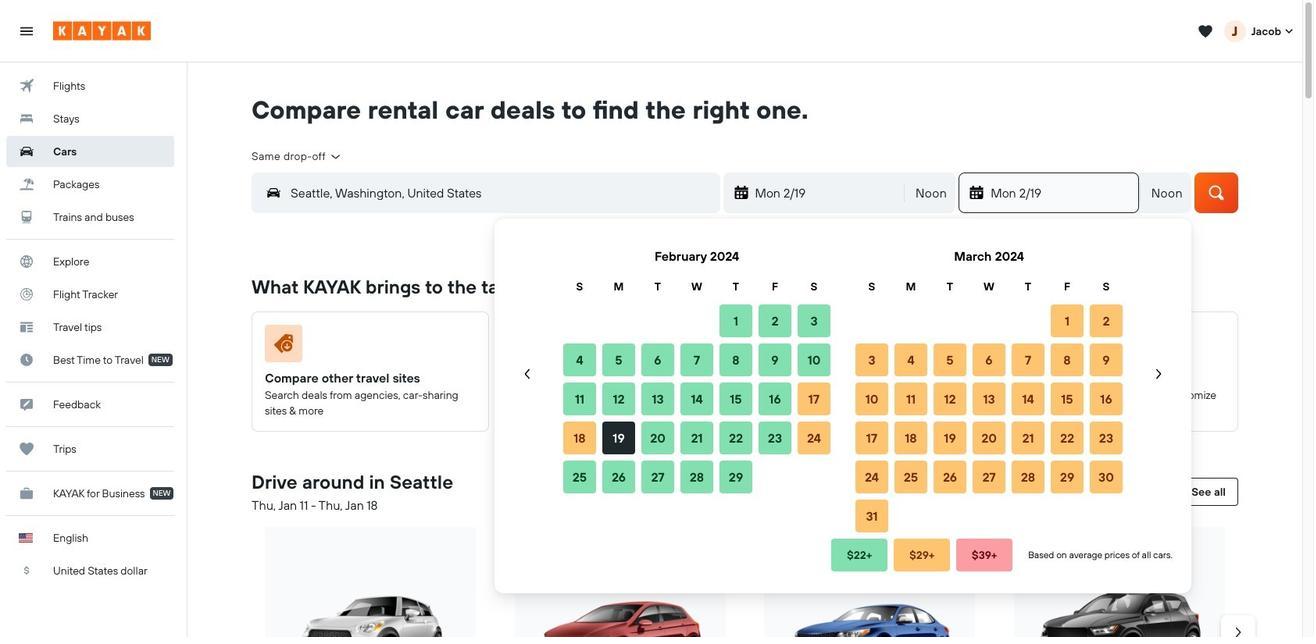 Task type: locate. For each thing, give the bounding box(es) containing it.
1 horizontal spatial grid
[[852, 238, 1126, 536]]

next month image
[[1151, 366, 1167, 382]]

grid
[[560, 238, 834, 536], [852, 238, 1126, 536]]

2 grid from the left
[[852, 238, 1126, 536]]

4 figure from the left
[[1014, 325, 1219, 369]]

Start time input field
[[906, 173, 957, 214]]

row
[[560, 278, 834, 295], [852, 278, 1126, 295], [560, 302, 834, 341], [852, 302, 1126, 341], [560, 341, 834, 380], [852, 341, 1126, 380], [560, 380, 834, 419], [852, 380, 1126, 419], [560, 419, 834, 458], [852, 419, 1126, 458], [560, 458, 834, 497], [852, 458, 1126, 497]]

figure
[[265, 325, 469, 369], [515, 325, 719, 369], [765, 325, 969, 369], [1014, 325, 1219, 369]]

0 horizontal spatial grid
[[560, 238, 834, 536]]

drive around in seattle carousel region
[[245, 521, 1256, 638]]

Car drop-off location Same drop-off field
[[252, 149, 343, 164]]

3 figure from the left
[[765, 325, 969, 369]]



Task type: vqa. For each thing, say whether or not it's contained in the screenshot.
the car drop-off location same drop-off FIELD
yes



Task type: describe. For each thing, give the bounding box(es) containing it.
1 figure from the left
[[265, 325, 469, 369]]

large element
[[751, 527, 989, 638]]

Pick-up location text field
[[281, 182, 719, 204]]

navigation menu image
[[19, 23, 34, 39]]

united states (english) image
[[19, 534, 33, 543]]

2 figure from the left
[[515, 325, 719, 369]]

suv element
[[1001, 527, 1238, 638]]

forward image
[[1231, 625, 1246, 638]]

small element
[[252, 527, 489, 638]]

end date calendar input element
[[513, 238, 1173, 536]]

previous month image
[[520, 366, 535, 382]]

medium element
[[501, 527, 739, 638]]

End time input field
[[1142, 173, 1192, 214]]

1 grid from the left
[[560, 238, 834, 536]]



